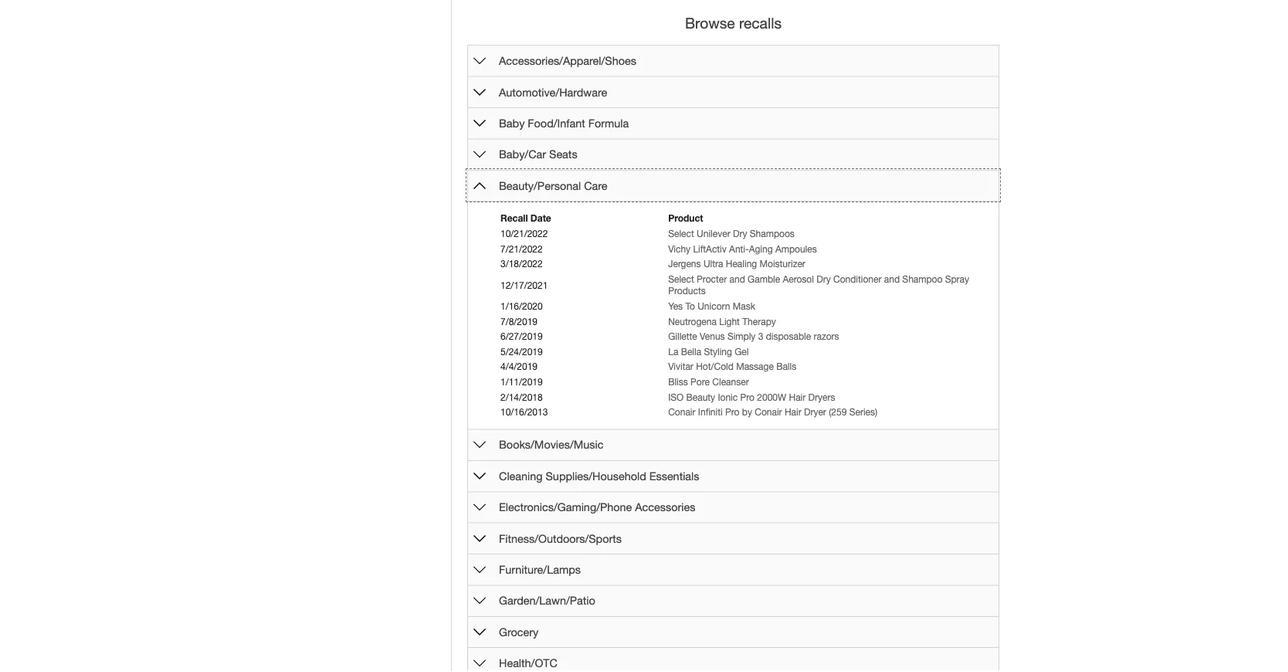 Task type: vqa. For each thing, say whether or not it's contained in the screenshot.


Task type: locate. For each thing, give the bounding box(es) containing it.
row down "ionic"
[[499, 405, 979, 420]]

4 row from the top
[[499, 272, 979, 299]]

conair infiniti pro by conair hair dryer (259 series)
[[669, 407, 878, 418]]

accessories/apparel/shoes
[[499, 55, 637, 68]]

11 row from the top
[[499, 390, 979, 405]]

12 row from the top
[[499, 405, 979, 420]]

hair up dryer
[[789, 392, 806, 403]]

1/16/2020
[[501, 301, 543, 312]]

bliss pore cleanser link
[[669, 377, 749, 388]]

2 circle arrow e image from the top
[[474, 118, 486, 130]]

row containing 4/4/2019
[[499, 360, 979, 375]]

pro up by
[[741, 392, 755, 403]]

6 row from the top
[[499, 314, 979, 330]]

row containing 1/16/2020
[[499, 299, 979, 314]]

2 row from the top
[[499, 242, 979, 257]]

iso
[[669, 392, 684, 403]]

dry inside select procter and gamble aerosol dry conditioner and shampoo spray products
[[817, 274, 831, 285]]

row down anti-
[[499, 257, 979, 272]]

ultra
[[704, 259, 724, 270]]

shampoos
[[750, 229, 795, 239]]

select up products
[[669, 274, 695, 285]]

conair down the iso
[[669, 407, 696, 418]]

3
[[759, 331, 764, 342]]

select unilever dry shampoos link
[[669, 229, 795, 239]]

hair for dryer
[[785, 407, 802, 418]]

6 circle arrow e image from the top
[[474, 627, 486, 639]]

circle arrow e image for grocery
[[474, 627, 486, 639]]

circle arrow e image for baby/car seats
[[474, 149, 486, 161]]

0 horizontal spatial pro
[[726, 407, 740, 418]]

aerosol
[[783, 274, 814, 285]]

row containing 10/21/2022
[[499, 227, 979, 242]]

2 select from the top
[[669, 274, 695, 285]]

automotive/hardware link
[[499, 86, 608, 99]]

yes to unicorn mask
[[669, 301, 756, 312]]

hair left dryer
[[785, 407, 802, 418]]

1 horizontal spatial pro
[[741, 392, 755, 403]]

1 vertical spatial select
[[669, 274, 695, 285]]

row down the gel
[[499, 360, 979, 375]]

1 vertical spatial hair
[[785, 407, 802, 418]]

select inside select procter and gamble aerosol dry conditioner and shampoo spray products
[[669, 274, 695, 285]]

mask
[[733, 301, 756, 312]]

3 circle arrow e image from the top
[[474, 149, 486, 161]]

3/18/2022
[[501, 259, 543, 270]]

and down jergens ultra healing moisturizer link
[[730, 274, 746, 285]]

4 circle arrow e image from the top
[[474, 502, 486, 514]]

circle arrow e image for books/movies/music
[[474, 439, 486, 452]]

razors
[[814, 331, 840, 342]]

procter
[[697, 274, 727, 285]]

0 horizontal spatial and
[[730, 274, 746, 285]]

automotive/hardware
[[499, 86, 608, 99]]

5 row from the top
[[499, 299, 979, 314]]

iso beauty ionic pro 2000w hair dryers link
[[669, 392, 836, 403]]

garden/lawn/patio
[[499, 595, 596, 608]]

0 vertical spatial select
[[669, 229, 695, 239]]

0 vertical spatial dry
[[733, 229, 748, 239]]

cleaning
[[499, 470, 543, 483]]

circle arrow e image for electronics/gaming/phone accessories
[[474, 502, 486, 514]]

vichy liftactiv anti-aging ampoules
[[669, 244, 817, 255]]

circle arrow e image
[[474, 86, 486, 99], [474, 439, 486, 452], [474, 471, 486, 483], [474, 502, 486, 514], [474, 596, 486, 608], [474, 627, 486, 639], [474, 658, 486, 670]]

fitness/outdoors/sports link
[[499, 533, 622, 545]]

9 row from the top
[[499, 360, 979, 375]]

circle arrow e image
[[474, 55, 486, 68], [474, 118, 486, 130], [474, 149, 486, 161], [474, 533, 486, 545], [474, 564, 486, 577]]

healing
[[726, 259, 757, 270]]

1 vertical spatial dry
[[817, 274, 831, 285]]

beauty/personal care
[[499, 180, 608, 192]]

row up the gel
[[499, 330, 979, 345]]

2 circle arrow e image from the top
[[474, 439, 486, 452]]

seats
[[549, 148, 578, 161]]

row up by
[[499, 390, 979, 405]]

select for select unilever dry shampoos
[[669, 229, 695, 239]]

massage
[[737, 362, 774, 373]]

conair
[[669, 407, 696, 418], [755, 407, 782, 418]]

recall
[[501, 213, 528, 224]]

1 circle arrow e image from the top
[[474, 86, 486, 99]]

vichy
[[669, 244, 691, 255]]

dry right aerosol on the right of the page
[[817, 274, 831, 285]]

row up light
[[499, 299, 979, 314]]

conair down 2000w
[[755, 407, 782, 418]]

vivitar hot/cold massage balls
[[669, 362, 797, 373]]

5 circle arrow e image from the top
[[474, 564, 486, 577]]

8 row from the top
[[499, 345, 979, 360]]

beauty/personal care link
[[499, 180, 608, 192]]

iso beauty ionic pro 2000w hair dryers
[[669, 392, 836, 403]]

circle arrow e image for accessories/apparel/shoes
[[474, 55, 486, 68]]

3 circle arrow e image from the top
[[474, 471, 486, 483]]

7 row from the top
[[499, 330, 979, 345]]

2 and from the left
[[885, 274, 900, 285]]

row down vivitar hot/cold massage balls
[[499, 375, 979, 390]]

0 horizontal spatial conair
[[669, 407, 696, 418]]

1 circle arrow e image from the top
[[474, 55, 486, 68]]

cleaning supplies/household essentials
[[499, 470, 700, 483]]

products
[[669, 286, 706, 297]]

product
[[669, 213, 704, 224]]

neutrogena light therapy link
[[669, 316, 776, 327]]

0 vertical spatial hair
[[789, 392, 806, 403]]

0 vertical spatial pro
[[741, 392, 755, 403]]

4/4/2019
[[501, 362, 538, 373]]

accessories/apparel/shoes link
[[499, 55, 637, 68]]

jergens ultra healing moisturizer link
[[669, 259, 806, 270]]

1 horizontal spatial and
[[885, 274, 900, 285]]

row down simply
[[499, 345, 979, 360]]

dry
[[733, 229, 748, 239], [817, 274, 831, 285]]

garden/lawn/patio link
[[499, 595, 596, 608]]

balls
[[777, 362, 797, 373]]

browse
[[685, 14, 735, 32]]

recall date
[[501, 213, 552, 224]]

gillette
[[669, 331, 698, 342]]

7 circle arrow e image from the top
[[474, 658, 486, 670]]

pro left by
[[726, 407, 740, 418]]

3 row from the top
[[499, 257, 979, 272]]

neutrogena light therapy
[[669, 316, 776, 327]]

row up anti-
[[499, 227, 979, 242]]

dry up anti-
[[733, 229, 748, 239]]

row
[[499, 227, 979, 242], [499, 242, 979, 257], [499, 257, 979, 272], [499, 272, 979, 299], [499, 299, 979, 314], [499, 314, 979, 330], [499, 330, 979, 345], [499, 345, 979, 360], [499, 360, 979, 375], [499, 375, 979, 390], [499, 390, 979, 405], [499, 405, 979, 420]]

pro
[[741, 392, 755, 403], [726, 407, 740, 418]]

row down jergens ultra healing moisturizer link
[[499, 272, 979, 299]]

row containing select procter and gamble aerosol dry conditioner and shampoo spray products
[[499, 272, 979, 299]]

circle arrow s image
[[474, 180, 486, 192]]

circle arrow e image for automotive/hardware
[[474, 86, 486, 99]]

row containing 7/8/2019
[[499, 314, 979, 330]]

row containing 2/14/2018
[[499, 390, 979, 405]]

furniture/lamps
[[499, 564, 581, 577]]

light
[[720, 316, 740, 327]]

baby/car seats
[[499, 148, 578, 161]]

select up the vichy
[[669, 229, 695, 239]]

gillette venus simply 3 disposable razors
[[669, 331, 840, 342]]

la bella styling gel
[[669, 347, 749, 357]]

baby/car
[[499, 148, 546, 161]]

row up jergens ultra healing moisturizer
[[499, 242, 979, 257]]

gel
[[735, 347, 749, 357]]

1/11/2019
[[501, 377, 543, 388]]

1 horizontal spatial conair
[[755, 407, 782, 418]]

and left shampoo
[[885, 274, 900, 285]]

1 horizontal spatial dry
[[817, 274, 831, 285]]

12/17/2021
[[501, 280, 548, 291]]

row up simply
[[499, 314, 979, 330]]

10/21/2022
[[501, 229, 548, 239]]

circle arrow e image for health/otc
[[474, 658, 486, 670]]

unicorn
[[698, 301, 731, 312]]

1 row from the top
[[499, 227, 979, 242]]

5 circle arrow e image from the top
[[474, 596, 486, 608]]

yes to unicorn mask link
[[669, 301, 756, 312]]

4 circle arrow e image from the top
[[474, 533, 486, 545]]

1 select from the top
[[669, 229, 695, 239]]

row containing 10/16/2013
[[499, 405, 979, 420]]

hair for dryers
[[789, 392, 806, 403]]

electronics/gaming/phone accessories
[[499, 502, 696, 514]]

row containing 1/11/2019
[[499, 375, 979, 390]]

7/8/2019
[[501, 316, 538, 327]]

ampoules
[[776, 244, 817, 255]]

10 row from the top
[[499, 375, 979, 390]]

dryer
[[804, 407, 827, 418]]

food/infant
[[528, 117, 586, 130]]



Task type: describe. For each thing, give the bounding box(es) containing it.
row containing 7/21/2022
[[499, 242, 979, 257]]

baby/car seats link
[[499, 148, 578, 161]]

series)
[[850, 407, 878, 418]]

care
[[584, 180, 608, 192]]

6/27/2019
[[501, 331, 543, 342]]

anti-
[[730, 244, 749, 255]]

circle arrow e image for baby food/infant formula
[[474, 118, 486, 130]]

unilever
[[697, 229, 731, 239]]

furniture/lamps link
[[499, 564, 581, 577]]

venus
[[700, 331, 725, 342]]

liftactiv
[[693, 244, 727, 255]]

accessories
[[635, 502, 696, 514]]

beauty/personal
[[499, 180, 581, 192]]

cleanser
[[713, 377, 749, 388]]

gillette venus simply 3 disposable razors link
[[669, 331, 840, 342]]

ionic
[[718, 392, 738, 403]]

aging
[[749, 244, 773, 255]]

therapy
[[743, 316, 776, 327]]

la
[[669, 347, 679, 357]]

grocery
[[499, 626, 539, 639]]

formula
[[589, 117, 629, 130]]

circle arrow e image for garden/lawn/patio
[[474, 596, 486, 608]]

yes
[[669, 301, 683, 312]]

2 conair from the left
[[755, 407, 782, 418]]

bliss
[[669, 377, 688, 388]]

1 conair from the left
[[669, 407, 696, 418]]

grocery link
[[499, 626, 539, 639]]

health/otc link
[[499, 658, 558, 670]]

5/24/2019
[[501, 347, 543, 357]]

7/21/2022
[[501, 244, 543, 255]]

simply
[[728, 331, 756, 342]]

electronics/gaming/phone accessories link
[[499, 502, 696, 514]]

2/14/2018
[[501, 392, 543, 403]]

circle arrow e image for fitness/outdoors/sports
[[474, 533, 486, 545]]

pore
[[691, 377, 710, 388]]

health/otc
[[499, 658, 558, 670]]

baby food/infant formula link
[[499, 117, 629, 130]]

styling
[[704, 347, 732, 357]]

moisturizer
[[760, 259, 806, 270]]

disposable
[[766, 331, 812, 342]]

conair infiniti pro by conair hair dryer (259 series) link
[[669, 407, 878, 418]]

shampoo
[[903, 274, 943, 285]]

by
[[742, 407, 753, 418]]

cleaning supplies/household essentials link
[[499, 470, 700, 483]]

infiniti
[[698, 407, 723, 418]]

hot/cold
[[696, 362, 734, 373]]

circle arrow e image for furniture/lamps
[[474, 564, 486, 577]]

spray
[[946, 274, 970, 285]]

jergens ultra healing moisturizer
[[669, 259, 806, 270]]

gamble
[[748, 274, 781, 285]]

0 horizontal spatial dry
[[733, 229, 748, 239]]

1 vertical spatial pro
[[726, 407, 740, 418]]

baby
[[499, 117, 525, 130]]

circle arrow e image for cleaning supplies/household essentials
[[474, 471, 486, 483]]

neutrogena
[[669, 316, 717, 327]]

jergens
[[669, 259, 701, 270]]

browse recalls
[[685, 14, 782, 32]]

bliss pore cleanser
[[669, 377, 749, 388]]

beauty
[[687, 392, 716, 403]]

date
[[531, 213, 552, 224]]

recalls
[[739, 14, 782, 32]]

row containing 3/18/2022
[[499, 257, 979, 272]]

essentials
[[650, 470, 700, 483]]

2000w
[[758, 392, 787, 403]]

select for select procter and gamble aerosol dry conditioner and shampoo spray products
[[669, 274, 695, 285]]

select procter and gamble aerosol dry conditioner and shampoo spray products
[[669, 274, 970, 297]]

row containing 5/24/2019
[[499, 345, 979, 360]]

row containing 6/27/2019
[[499, 330, 979, 345]]

la bella styling gel link
[[669, 347, 749, 357]]

vichy liftactiv anti-aging ampoules link
[[669, 244, 817, 255]]

electronics/gaming/phone
[[499, 502, 632, 514]]

1 and from the left
[[730, 274, 746, 285]]

supplies/household
[[546, 470, 647, 483]]

baby food/infant formula
[[499, 117, 629, 130]]

vivitar
[[669, 362, 694, 373]]

vivitar hot/cold massage balls link
[[669, 362, 797, 373]]

(259
[[829, 407, 847, 418]]



